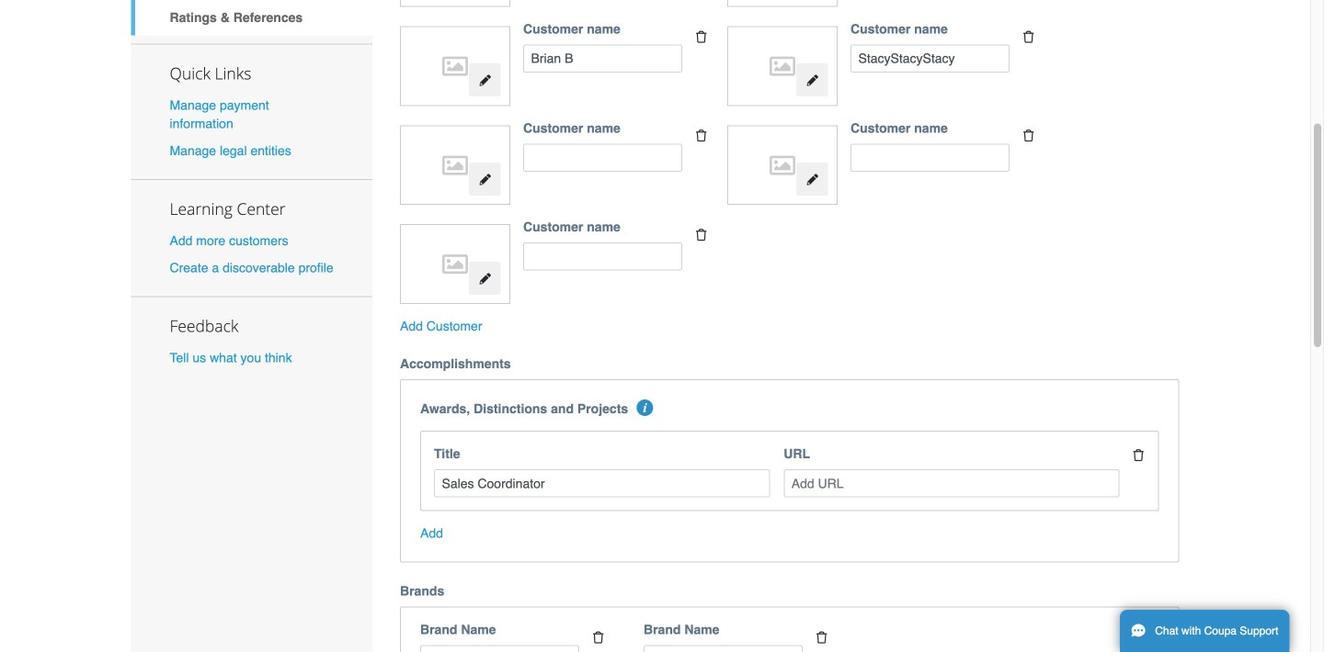 Task type: describe. For each thing, give the bounding box(es) containing it.
Add title text field
[[434, 470, 770, 498]]

Add URL text field
[[784, 470, 1119, 498]]



Task type: locate. For each thing, give the bounding box(es) containing it.
logo image
[[409, 36, 501, 97], [737, 36, 828, 97], [409, 135, 501, 196], [737, 135, 828, 196], [409, 234, 501, 295]]

None text field
[[851, 45, 1010, 73], [523, 243, 682, 271], [851, 45, 1010, 73], [523, 243, 682, 271]]

change image image
[[478, 74, 491, 87], [806, 74, 819, 87], [478, 173, 491, 186], [806, 173, 819, 186], [478, 273, 491, 285]]

additional information image
[[637, 400, 653, 417]]

None text field
[[523, 45, 682, 73], [523, 144, 682, 172], [851, 144, 1010, 172], [420, 646, 579, 653], [644, 646, 803, 653], [523, 45, 682, 73], [523, 144, 682, 172], [851, 144, 1010, 172], [420, 646, 579, 653], [644, 646, 803, 653]]



Task type: vqa. For each thing, say whether or not it's contained in the screenshot.
Company element
no



